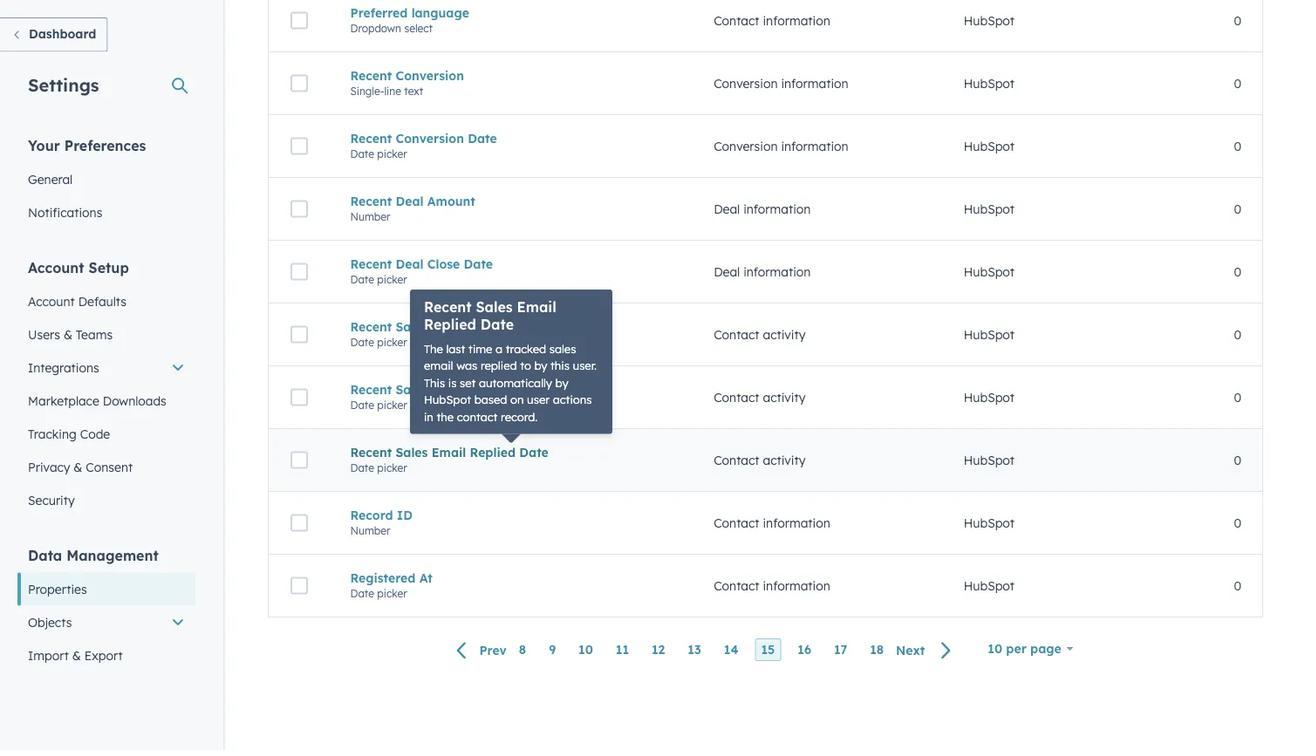 Task type: vqa. For each thing, say whether or not it's contained in the screenshot.
topmost by
yes



Task type: locate. For each thing, give the bounding box(es) containing it.
hubspot for recent conversion
[[964, 76, 1015, 91]]

2 vertical spatial activity
[[763, 453, 806, 468]]

number down record
[[350, 524, 391, 537]]

2 contact activity from the top
[[714, 390, 806, 405]]

amount
[[428, 194, 475, 209]]

privacy
[[28, 460, 70, 475]]

information
[[763, 13, 831, 28], [781, 76, 849, 91], [781, 139, 849, 154], [744, 201, 811, 217], [744, 264, 811, 280], [763, 516, 831, 531], [763, 578, 831, 594]]

5 0 from the top
[[1234, 264, 1242, 280]]

replied inside recent sales email replied date the last time a tracked sales email was replied to by this user. this is set automatically by hubspot based on user actions in the contact record.
[[424, 316, 476, 333]]

recent deal amount number
[[350, 194, 475, 223]]

your preferences element
[[17, 136, 196, 229]]

recent for recent conversion date
[[350, 131, 392, 146]]

&
[[64, 327, 72, 342], [74, 460, 82, 475], [72, 648, 81, 663]]

in
[[424, 410, 434, 424]]

recent down the single-
[[350, 131, 392, 146]]

0 vertical spatial account
[[28, 259, 84, 276]]

0 vertical spatial number
[[350, 210, 391, 223]]

contact activity for recent sales email opened date
[[714, 390, 806, 405]]

hubspot for recent conversion date
[[964, 139, 1015, 154]]

1 horizontal spatial by
[[556, 376, 569, 390]]

account up the users
[[28, 294, 75, 309]]

date up tracked
[[518, 319, 548, 334]]

1 vertical spatial number
[[350, 524, 391, 537]]

recent left this
[[350, 382, 392, 397]]

0
[[1234, 13, 1242, 28], [1234, 76, 1242, 91], [1234, 139, 1242, 154], [1234, 201, 1242, 217], [1234, 264, 1242, 280], [1234, 327, 1242, 342], [1234, 390, 1242, 405], [1234, 453, 1242, 468], [1234, 516, 1242, 531], [1234, 578, 1242, 594]]

4 picker from the top
[[377, 399, 407, 412]]

1 account from the top
[[28, 259, 84, 276]]

conversion information for recent conversion
[[714, 76, 849, 91]]

0 for recent conversion
[[1234, 76, 1242, 91]]

0 vertical spatial contact activity
[[714, 327, 806, 342]]

hubspot for recent deal close date
[[964, 264, 1015, 280]]

recent inside recent conversion date date picker
[[350, 131, 392, 146]]

objects button
[[17, 606, 196, 639]]

by right to
[[535, 359, 548, 373]]

10
[[988, 641, 1003, 657], [579, 643, 593, 658]]

picker inside registered at date picker
[[377, 587, 407, 600]]

information for recent deal close date
[[744, 264, 811, 280]]

activity for recent sales email clicked date
[[763, 327, 806, 342]]

email down the the
[[432, 445, 466, 460]]

picker inside recent sales email opened date date picker
[[377, 399, 407, 412]]

0 horizontal spatial by
[[535, 359, 548, 373]]

8 0 from the top
[[1234, 453, 1242, 468]]

picker down recent deal amount number
[[377, 273, 407, 286]]

recent deal close date date picker
[[350, 256, 493, 286]]

date down the single-
[[350, 147, 374, 160]]

date left in
[[350, 399, 374, 412]]

1 contact from the top
[[714, 13, 760, 28]]

date down the registered
[[350, 587, 374, 600]]

registered at button
[[350, 571, 672, 586]]

contact information for preferred language
[[714, 13, 831, 28]]

1 number from the top
[[350, 210, 391, 223]]

information for record id
[[763, 516, 831, 531]]

contact
[[714, 13, 760, 28], [714, 327, 760, 342], [714, 390, 760, 405], [714, 453, 760, 468], [714, 516, 760, 531], [714, 578, 760, 594]]

hubspot for recent sales email opened date
[[964, 390, 1015, 405]]

& left export
[[72, 648, 81, 663]]

recent up record
[[350, 445, 392, 460]]

10 right 9
[[579, 643, 593, 658]]

recent inside recent deal amount number
[[350, 194, 392, 209]]

2 contact from the top
[[714, 327, 760, 342]]

conversion information
[[714, 76, 849, 91], [714, 139, 849, 154]]

language
[[412, 5, 469, 20]]

email inside recent sales email clicked date date picker
[[432, 319, 466, 334]]

1 horizontal spatial 10
[[988, 641, 1003, 657]]

email
[[424, 359, 453, 373]]

recent inside recent sales email clicked date date picker
[[350, 319, 392, 334]]

date inside registered at date picker
[[350, 587, 374, 600]]

9 button
[[543, 639, 562, 662]]

1 vertical spatial replied
[[470, 445, 516, 460]]

picker down the registered
[[377, 587, 407, 600]]

line
[[384, 84, 401, 98]]

sales inside recent sales email opened date date picker
[[396, 382, 428, 397]]

consent
[[86, 460, 133, 475]]

1 vertical spatial conversion information
[[714, 139, 849, 154]]

email inside recent sales email replied date date picker
[[432, 445, 466, 460]]

by
[[535, 359, 548, 373], [556, 376, 569, 390]]

account for account setup
[[28, 259, 84, 276]]

recent up the single-
[[350, 68, 392, 83]]

picker inside recent deal close date date picker
[[377, 273, 407, 286]]

recent sales email clicked date button
[[350, 319, 672, 334]]

integrations
[[28, 360, 99, 375]]

deal inside recent deal amount number
[[396, 194, 424, 209]]

activity for recent sales email opened date
[[763, 390, 806, 405]]

the
[[437, 410, 454, 424]]

date up a
[[481, 316, 514, 333]]

1 0 from the top
[[1234, 13, 1242, 28]]

hubspot for preferred language
[[964, 13, 1015, 28]]

contact for clicked
[[714, 327, 760, 342]]

4 0 from the top
[[1234, 201, 1242, 217]]

record id button
[[350, 508, 672, 523]]

1 contact activity from the top
[[714, 327, 806, 342]]

replied up last
[[424, 316, 476, 333]]

2 contact information from the top
[[714, 516, 831, 531]]

by down this at the top left of the page
[[556, 376, 569, 390]]

10 for 10
[[579, 643, 593, 658]]

recent inside recent sales email replied date the last time a tracked sales email was replied to by this user. this is set automatically by hubspot based on user actions in the contact record.
[[424, 298, 472, 316]]

10 left per
[[988, 641, 1003, 657]]

14 button
[[718, 639, 745, 662]]

1 activity from the top
[[763, 327, 806, 342]]

& right privacy
[[74, 460, 82, 475]]

select
[[404, 22, 433, 35]]

contact activity
[[714, 327, 806, 342], [714, 390, 806, 405], [714, 453, 806, 468]]

teams
[[76, 327, 113, 342]]

2 vertical spatial &
[[72, 648, 81, 663]]

recent inside recent deal close date date picker
[[350, 256, 392, 272]]

1 vertical spatial contact activity
[[714, 390, 806, 405]]

settings
[[28, 74, 99, 96]]

recent sales email replied date tooltip
[[410, 290, 613, 434]]

2 activity from the top
[[763, 390, 806, 405]]

conversion inside recent conversion date date picker
[[396, 131, 464, 146]]

contact information for registered at
[[714, 578, 831, 594]]

email inside recent sales email replied date the last time a tracked sales email was replied to by this user. this is set automatically by hubspot based on user actions in the contact record.
[[517, 298, 557, 316]]

replied
[[424, 316, 476, 333], [470, 445, 516, 460]]

picker left in
[[377, 399, 407, 412]]

email up last
[[432, 319, 466, 334]]

date down the record. on the left bottom of page
[[520, 445, 549, 460]]

1 vertical spatial by
[[556, 376, 569, 390]]

recent for recent sales email opened date
[[350, 382, 392, 397]]

1 vertical spatial deal information
[[714, 264, 811, 280]]

0 vertical spatial activity
[[763, 327, 806, 342]]

security link
[[17, 484, 196, 517]]

number inside the record id number
[[350, 524, 391, 537]]

this
[[424, 376, 445, 390]]

2 0 from the top
[[1234, 76, 1242, 91]]

2 conversion information from the top
[[714, 139, 849, 154]]

recent for recent sales email clicked date
[[350, 319, 392, 334]]

10 inside popup button
[[988, 641, 1003, 657]]

account up the account defaults
[[28, 259, 84, 276]]

10 for 10 per page
[[988, 641, 1003, 657]]

picker left "the" at the left top of the page
[[377, 336, 407, 349]]

pagination navigation
[[446, 639, 963, 662]]

tracking
[[28, 426, 77, 442]]

recent conversion date date picker
[[350, 131, 497, 160]]

replied down contact
[[470, 445, 516, 460]]

picker up recent deal amount number
[[377, 147, 407, 160]]

sales up "the" at the left top of the page
[[396, 319, 428, 334]]

page
[[1031, 641, 1062, 657]]

deal
[[396, 194, 424, 209], [714, 201, 740, 217], [396, 256, 424, 272], [714, 264, 740, 280]]

sales inside recent sales email replied date date picker
[[396, 445, 428, 460]]

registered
[[350, 571, 416, 586]]

record.
[[501, 410, 538, 424]]

1 vertical spatial contact information
[[714, 516, 831, 531]]

sales up in
[[396, 382, 428, 397]]

contact for picker
[[714, 578, 760, 594]]

5 picker from the top
[[377, 461, 407, 475]]

9 0 from the top
[[1234, 516, 1242, 531]]

dashboard link
[[0, 17, 108, 52]]

account defaults link
[[17, 285, 196, 318]]

automatically
[[479, 376, 552, 390]]

recent inside recent sales email replied date date picker
[[350, 445, 392, 460]]

sales inside recent sales email replied date the last time a tracked sales email was replied to by this user. this is set automatically by hubspot based on user actions in the contact record.
[[476, 298, 513, 316]]

0 vertical spatial deal information
[[714, 201, 811, 217]]

1 vertical spatial &
[[74, 460, 82, 475]]

contact for select
[[714, 13, 760, 28]]

3 picker from the top
[[377, 336, 407, 349]]

recent down recent deal close date date picker
[[350, 319, 392, 334]]

replied inside recent sales email replied date date picker
[[470, 445, 516, 460]]

1 deal information from the top
[[714, 201, 811, 217]]

1 contact information from the top
[[714, 13, 831, 28]]

2 vertical spatial contact information
[[714, 578, 831, 594]]

recent up recent sales email clicked date date picker
[[424, 298, 472, 316]]

dashboard
[[29, 26, 96, 41]]

10 0 from the top
[[1234, 578, 1242, 594]]

& inside privacy & consent "link"
[[74, 460, 82, 475]]

15 button
[[755, 639, 781, 662]]

1 vertical spatial account
[[28, 294, 75, 309]]

recent inside recent sales email opened date date picker
[[350, 382, 392, 397]]

number
[[350, 210, 391, 223], [350, 524, 391, 537]]

2 account from the top
[[28, 294, 75, 309]]

hubspot for recent sales email replied date
[[964, 453, 1015, 468]]

picker up id
[[377, 461, 407, 475]]

6 0 from the top
[[1234, 327, 1242, 342]]

sales up clicked
[[476, 298, 513, 316]]

sales inside recent sales email clicked date date picker
[[396, 319, 428, 334]]

8
[[519, 643, 526, 658]]

import
[[28, 648, 69, 663]]

properties link
[[17, 573, 196, 606]]

hubspot
[[964, 13, 1015, 28], [964, 76, 1015, 91], [964, 139, 1015, 154], [964, 201, 1015, 217], [964, 264, 1015, 280], [964, 327, 1015, 342], [964, 390, 1015, 405], [424, 393, 471, 407], [964, 453, 1015, 468], [964, 516, 1015, 531], [964, 578, 1015, 594]]

recent down recent deal amount number
[[350, 256, 392, 272]]

email down email
[[432, 382, 466, 397]]

notifications
[[28, 205, 102, 220]]

recent inside recent conversion single-line text
[[350, 68, 392, 83]]

& inside "import & export" link
[[72, 648, 81, 663]]

recent sales email replied date the last time a tracked sales email was replied to by this user. this is set automatically by hubspot based on user actions in the contact record.
[[424, 298, 597, 424]]

tab panel
[[254, 0, 1278, 681]]

2 deal information from the top
[[714, 264, 811, 280]]

information for recent conversion
[[781, 76, 849, 91]]

1 picker from the top
[[377, 147, 407, 160]]

6 contact from the top
[[714, 578, 760, 594]]

1 vertical spatial activity
[[763, 390, 806, 405]]

id
[[397, 508, 413, 523]]

date down recent deal amount number
[[350, 273, 374, 286]]

3 contact from the top
[[714, 390, 760, 405]]

3 activity from the top
[[763, 453, 806, 468]]

& right the users
[[64, 327, 72, 342]]

0 for record id
[[1234, 516, 1242, 531]]

setup
[[89, 259, 129, 276]]

6 picker from the top
[[377, 587, 407, 600]]

7 0 from the top
[[1234, 390, 1242, 405]]

3 contact information from the top
[[714, 578, 831, 594]]

0 vertical spatial replied
[[424, 316, 476, 333]]

14
[[724, 643, 739, 658]]

10 inside button
[[579, 643, 593, 658]]

3 contact activity from the top
[[714, 453, 806, 468]]

date down 'recent conversion' button
[[468, 131, 497, 146]]

a
[[496, 342, 503, 356]]

2 number from the top
[[350, 524, 391, 537]]

3 0 from the top
[[1234, 139, 1242, 154]]

0 horizontal spatial 10
[[579, 643, 593, 658]]

recent for recent deal amount
[[350, 194, 392, 209]]

email up the recent sales email clicked date button
[[517, 298, 557, 316]]

email inside recent sales email opened date date picker
[[432, 382, 466, 397]]

0 vertical spatial conversion information
[[714, 76, 849, 91]]

deal inside recent deal close date date picker
[[396, 256, 424, 272]]

date left "the" at the left top of the page
[[350, 336, 374, 349]]

number up recent deal close date date picker
[[350, 210, 391, 223]]

information for registered at
[[763, 578, 831, 594]]

sales down in
[[396, 445, 428, 460]]

1 conversion information from the top
[[714, 76, 849, 91]]

deal information for recent deal close date
[[714, 264, 811, 280]]

contact information for record id
[[714, 516, 831, 531]]

0 vertical spatial by
[[535, 359, 548, 373]]

recent down recent conversion date date picker
[[350, 194, 392, 209]]

information for preferred language
[[763, 13, 831, 28]]

2 picker from the top
[[377, 273, 407, 286]]

4 contact from the top
[[714, 453, 760, 468]]

activity
[[763, 327, 806, 342], [763, 390, 806, 405], [763, 453, 806, 468]]

2 vertical spatial contact activity
[[714, 453, 806, 468]]

account
[[28, 259, 84, 276], [28, 294, 75, 309]]

date right close
[[464, 256, 493, 272]]

0 vertical spatial &
[[64, 327, 72, 342]]

picker inside recent sales email replied date date picker
[[377, 461, 407, 475]]

& inside users & teams link
[[64, 327, 72, 342]]

0 vertical spatial contact information
[[714, 13, 831, 28]]



Task type: describe. For each thing, give the bounding box(es) containing it.
recent for recent conversion
[[350, 68, 392, 83]]

marketplace
[[28, 393, 99, 408]]

record id number
[[350, 508, 413, 537]]

based
[[475, 393, 507, 407]]

to
[[520, 359, 531, 373]]

recent for recent deal close date
[[350, 256, 392, 272]]

0 for registered at
[[1234, 578, 1242, 594]]

registered at date picker
[[350, 571, 433, 600]]

contact activity for recent sales email clicked date
[[714, 327, 806, 342]]

integrations button
[[17, 351, 196, 384]]

recent conversion button
[[350, 68, 672, 83]]

0 for recent deal amount
[[1234, 201, 1242, 217]]

your
[[28, 137, 60, 154]]

per
[[1007, 641, 1027, 657]]

set
[[460, 376, 476, 390]]

recent conversion date button
[[350, 131, 672, 146]]

user
[[527, 393, 550, 407]]

recent conversion single-line text
[[350, 68, 464, 98]]

sales for recent sales email opened date
[[396, 382, 428, 397]]

clicked
[[470, 319, 515, 334]]

activity for recent sales email replied date
[[763, 453, 806, 468]]

marketplace downloads link
[[17, 384, 196, 418]]

16
[[798, 643, 812, 658]]

your preferences
[[28, 137, 146, 154]]

import & export
[[28, 648, 123, 663]]

conversion information for recent conversion date
[[714, 139, 849, 154]]

sales for recent sales email clicked date
[[396, 319, 428, 334]]

13 button
[[682, 639, 708, 662]]

privacy & consent link
[[17, 451, 196, 484]]

preferred language button
[[350, 5, 672, 20]]

users & teams link
[[17, 318, 196, 351]]

text
[[404, 84, 424, 98]]

picker inside recent sales email clicked date date picker
[[377, 336, 407, 349]]

next
[[896, 643, 925, 658]]

tracked
[[506, 342, 546, 356]]

the
[[424, 342, 443, 356]]

account setup
[[28, 259, 129, 276]]

11 button
[[610, 639, 635, 662]]

was
[[457, 359, 478, 373]]

11
[[616, 643, 629, 658]]

is
[[448, 376, 457, 390]]

0 for recent sales email replied date
[[1234, 453, 1242, 468]]

properties
[[28, 582, 87, 597]]

notifications link
[[17, 196, 196, 229]]

preferred language dropdown select
[[350, 5, 469, 35]]

12 button
[[646, 639, 671, 662]]

12
[[652, 643, 665, 658]]

8 button
[[513, 639, 533, 662]]

users & teams
[[28, 327, 113, 342]]

recent for recent sales email replied date
[[350, 445, 392, 460]]

hubspot for recent sales email clicked date
[[964, 327, 1015, 342]]

tab panel containing preferred language
[[254, 0, 1278, 681]]

recent sales email replied date button
[[350, 445, 672, 460]]

next button
[[890, 639, 963, 662]]

contact for opened
[[714, 390, 760, 405]]

information for recent deal amount
[[744, 201, 811, 217]]

data management element
[[17, 546, 196, 706]]

marketplace downloads
[[28, 393, 167, 408]]

15
[[762, 643, 775, 658]]

information for recent conversion date
[[781, 139, 849, 154]]

export
[[84, 648, 123, 663]]

10 button
[[573, 639, 599, 662]]

email for recent sales email opened date
[[432, 382, 466, 397]]

last
[[446, 342, 466, 356]]

single-
[[350, 84, 384, 98]]

0 for recent deal close date
[[1234, 264, 1242, 280]]

number inside recent deal amount number
[[350, 210, 391, 223]]

at
[[419, 571, 433, 586]]

0 for recent sales email opened date
[[1234, 390, 1242, 405]]

replied for recent sales email replied date date picker
[[470, 445, 516, 460]]

sales for recent sales email replied date
[[396, 445, 428, 460]]

17
[[834, 643, 848, 658]]

tracking code
[[28, 426, 110, 442]]

& for consent
[[74, 460, 82, 475]]

record
[[350, 508, 393, 523]]

16 button
[[792, 639, 818, 662]]

data management
[[28, 547, 159, 564]]

downloads
[[103, 393, 167, 408]]

hubspot for recent deal amount
[[964, 201, 1015, 217]]

users
[[28, 327, 60, 342]]

contact activity for recent sales email replied date
[[714, 453, 806, 468]]

this
[[551, 359, 570, 373]]

general
[[28, 172, 73, 187]]

recent deal close date button
[[350, 256, 672, 272]]

contact for replied
[[714, 453, 760, 468]]

& for teams
[[64, 327, 72, 342]]

10 per page button
[[977, 632, 1085, 667]]

0 for recent sales email clicked date
[[1234, 327, 1242, 342]]

replied for recent sales email replied date the last time a tracked sales email was replied to by this user. this is set automatically by hubspot based on user actions in the contact record.
[[424, 316, 476, 333]]

privacy & consent
[[28, 460, 133, 475]]

code
[[80, 426, 110, 442]]

prev button
[[446, 639, 513, 662]]

hubspot inside recent sales email replied date the last time a tracked sales email was replied to by this user. this is set automatically by hubspot based on user actions in the contact record.
[[424, 393, 471, 407]]

18
[[870, 643, 884, 658]]

email for recent sales email replied date
[[432, 445, 466, 460]]

account for account defaults
[[28, 294, 75, 309]]

5 contact from the top
[[714, 516, 760, 531]]

user.
[[573, 359, 597, 373]]

tracking code link
[[17, 418, 196, 451]]

0 for preferred language
[[1234, 13, 1242, 28]]

security
[[28, 493, 75, 508]]

on
[[511, 393, 524, 407]]

prev
[[480, 643, 507, 658]]

date down to
[[521, 382, 551, 397]]

actions
[[553, 393, 592, 407]]

recent sales email replied date date picker
[[350, 445, 549, 475]]

close
[[428, 256, 460, 272]]

data
[[28, 547, 62, 564]]

contact
[[457, 410, 498, 424]]

date inside recent sales email replied date the last time a tracked sales email was replied to by this user. this is set automatically by hubspot based on user actions in the contact record.
[[481, 316, 514, 333]]

email for recent sales email clicked date
[[432, 319, 466, 334]]

13
[[688, 643, 702, 658]]

& for export
[[72, 648, 81, 663]]

date up record
[[350, 461, 374, 475]]

account setup element
[[17, 258, 196, 517]]

10 per page
[[988, 641, 1062, 657]]

hubspot for registered at
[[964, 578, 1015, 594]]

17 button
[[828, 639, 854, 662]]

sales
[[550, 342, 576, 356]]

conversion inside recent conversion single-line text
[[396, 68, 464, 83]]

defaults
[[78, 294, 127, 309]]

recent sales email opened date button
[[350, 382, 672, 397]]

0 for recent conversion date
[[1234, 139, 1242, 154]]

hubspot for record id
[[964, 516, 1015, 531]]

deal information for recent deal amount
[[714, 201, 811, 217]]

picker inside recent conversion date date picker
[[377, 147, 407, 160]]



